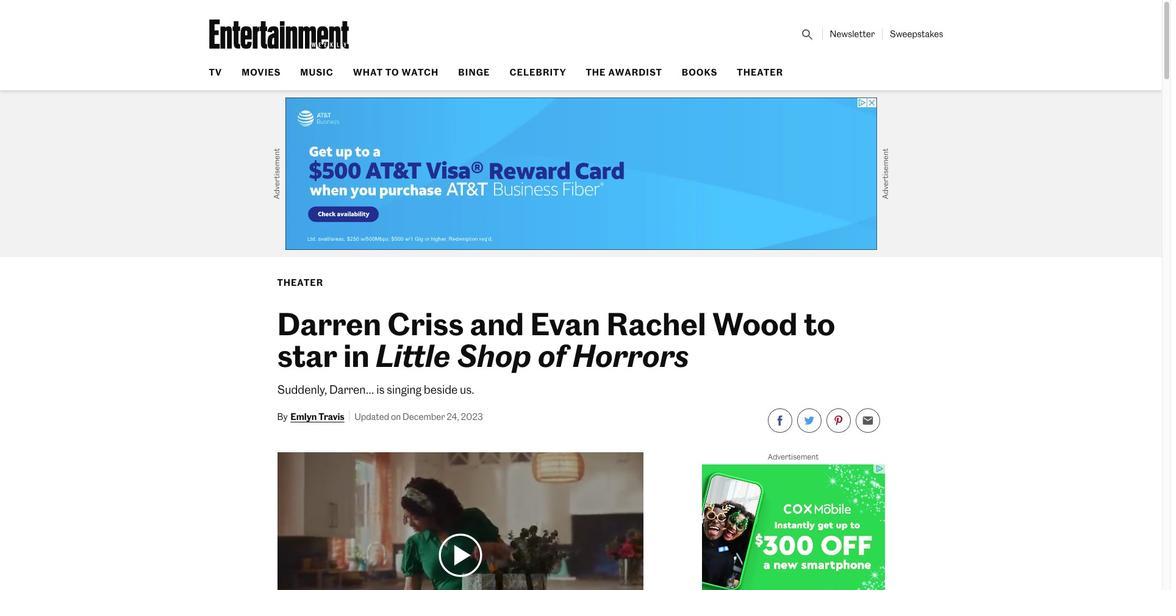 Task type: vqa. For each thing, say whether or not it's contained in the screenshot.
the bottom Theater link
yes



Task type: locate. For each thing, give the bounding box(es) containing it.
books link
[[682, 67, 717, 78]]

movies
[[242, 67, 281, 78]]

advertisement region
[[285, 98, 877, 250], [702, 465, 885, 590]]

to
[[804, 306, 835, 343]]

horrors
[[572, 338, 689, 374]]

0 vertical spatial theater link
[[737, 67, 783, 78]]

music link
[[300, 67, 333, 78]]

criss
[[387, 306, 464, 343]]

in
[[343, 338, 370, 374]]

2023
[[461, 412, 483, 423]]

banner
[[0, 0, 1162, 90]]

0 vertical spatial theater
[[737, 67, 783, 78]]

emlyn
[[290, 412, 317, 423]]

1 horizontal spatial theater
[[737, 67, 783, 78]]

little
[[376, 338, 451, 374]]

sweepstakes link
[[890, 29, 943, 40]]

video player application
[[277, 453, 643, 590]]

theater inside banner
[[737, 67, 783, 78]]

1 vertical spatial theater
[[277, 278, 323, 288]]

what to watch link
[[353, 67, 439, 78]]

what
[[353, 67, 383, 78]]

banner containing newsletter
[[0, 0, 1162, 90]]

tv link
[[209, 67, 222, 78]]

theater link right books
[[737, 67, 783, 78]]

travis
[[319, 412, 344, 423]]

celebrity
[[510, 67, 566, 78]]

theater
[[737, 67, 783, 78], [277, 278, 323, 288]]

emlyn travis link
[[290, 412, 344, 423]]

24,
[[447, 412, 459, 423]]

awardist
[[608, 67, 662, 78]]

theater up the darren
[[277, 278, 323, 288]]

wood
[[712, 306, 797, 343]]

theater link
[[737, 67, 783, 78], [277, 277, 323, 289]]

1 vertical spatial theater link
[[277, 277, 323, 289]]

little shop of horrors
[[376, 338, 689, 374]]

by
[[277, 412, 288, 423]]

0 horizontal spatial theater link
[[277, 277, 323, 289]]

suddenly,
[[277, 383, 327, 397]]

binge
[[458, 67, 490, 78]]

us.
[[460, 383, 474, 397]]

sweepstakes
[[890, 29, 943, 40]]

updated on december 24, 2023
[[354, 412, 483, 423]]

of
[[538, 338, 566, 374]]

updated
[[354, 412, 389, 423]]

theater link up the darren
[[277, 277, 323, 289]]

0 horizontal spatial theater
[[277, 278, 323, 288]]

theater right books
[[737, 67, 783, 78]]

rachel
[[606, 306, 706, 343]]



Task type: describe. For each thing, give the bounding box(es) containing it.
december
[[403, 412, 445, 423]]

to
[[385, 67, 399, 78]]

books
[[682, 67, 717, 78]]

star
[[277, 338, 337, 374]]

evan
[[530, 306, 600, 343]]

shop
[[457, 338, 531, 374]]

newsletter button
[[830, 29, 875, 40]]

and
[[470, 306, 524, 343]]

what to watch
[[353, 67, 439, 78]]

celebrity link
[[510, 67, 566, 78]]

darren criss and evan rachel wood to star in
[[277, 306, 835, 374]]

darren
[[277, 306, 381, 343]]

1 horizontal spatial theater link
[[737, 67, 783, 78]]

binge link
[[458, 67, 490, 78]]

home image
[[209, 20, 349, 49]]

the awardist
[[586, 67, 662, 78]]

beside
[[424, 383, 458, 397]]

music
[[300, 67, 333, 78]]

search image
[[800, 27, 815, 42]]

the
[[586, 67, 606, 78]]

on
[[391, 412, 401, 423]]

newsletter
[[830, 29, 875, 40]]

the awardist link
[[586, 67, 662, 78]]

singing
[[387, 383, 422, 397]]

is
[[376, 383, 385, 397]]

1 vertical spatial advertisement region
[[702, 465, 885, 590]]

by emlyn travis
[[277, 412, 344, 423]]

darren…
[[329, 383, 374, 397]]

suddenly, darren… is singing beside us.
[[277, 383, 474, 397]]

movies link
[[242, 67, 281, 78]]

tv
[[209, 67, 222, 78]]

0 vertical spatial advertisement region
[[285, 98, 877, 250]]

watch
[[402, 67, 439, 78]]



